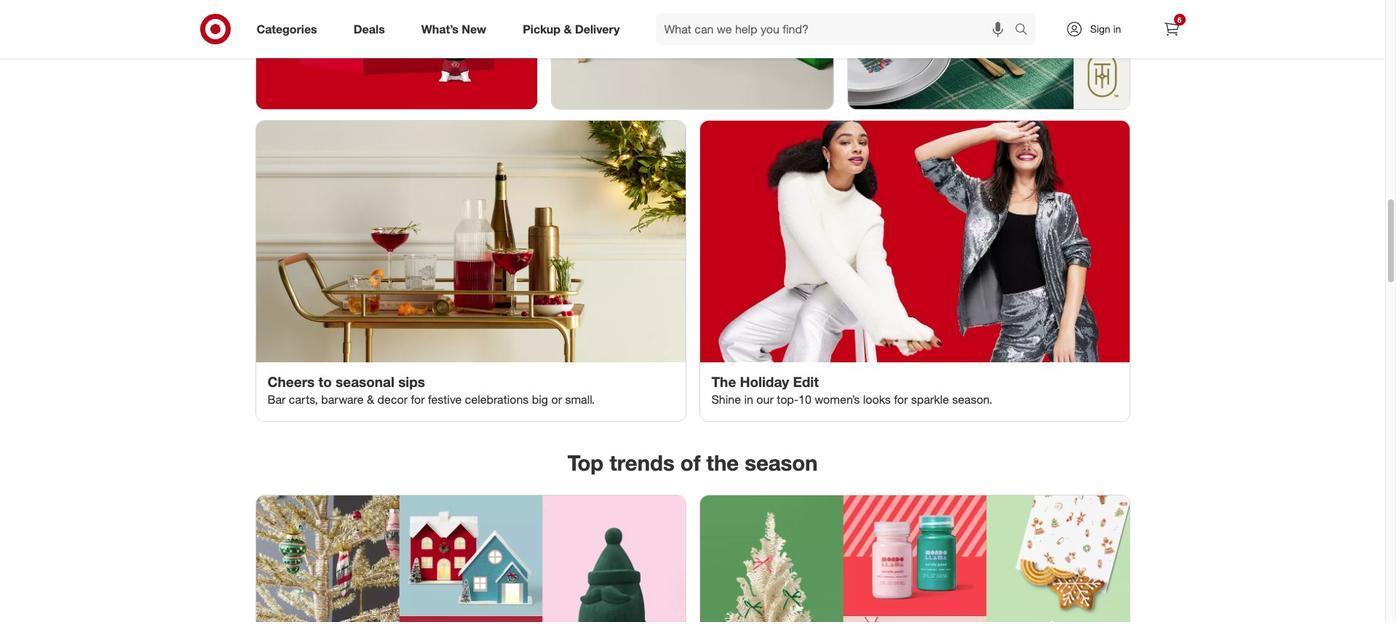 Task type: vqa. For each thing, say whether or not it's contained in the screenshot.
'in' within the holiday edit shine in our top-10 women's looks for sparkle season.
yes



Task type: describe. For each thing, give the bounding box(es) containing it.
top-
[[777, 393, 799, 407]]

search button
[[1008, 13, 1043, 48]]

& inside cheers to seasonal sips bar carts, barware & decor for festive celebrations big or small.
[[367, 393, 374, 407]]

edit
[[793, 373, 819, 390]]

big
[[532, 393, 548, 407]]

the holiday edit shine in our top-10 women's looks for sparkle season.
[[712, 373, 992, 407]]

holiday
[[740, 373, 789, 390]]

to
[[318, 373, 332, 390]]

new
[[462, 22, 486, 36]]

the
[[712, 373, 736, 390]]

6
[[1178, 15, 1182, 24]]

what's
[[421, 22, 459, 36]]

our
[[757, 393, 774, 407]]

sign in link
[[1053, 13, 1144, 45]]

what's new
[[421, 22, 486, 36]]

barware
[[321, 393, 364, 407]]

pickup & delivery
[[523, 22, 620, 36]]

what's new link
[[409, 13, 505, 45]]

for inside cheers to seasonal sips bar carts, barware & decor for festive celebrations big or small.
[[411, 393, 425, 407]]

top trends of the season
[[568, 450, 818, 476]]

10
[[799, 393, 812, 407]]

shine
[[712, 393, 741, 407]]

women's
[[815, 393, 860, 407]]

bar
[[268, 393, 286, 407]]

What can we help you find? suggestions appear below search field
[[656, 13, 1018, 45]]

cheers to seasonal sips bar carts, barware & decor for festive celebrations big or small.
[[268, 373, 595, 407]]

looks
[[863, 393, 891, 407]]

season
[[745, 450, 818, 476]]

celebrations
[[465, 393, 529, 407]]

sips
[[398, 373, 425, 390]]



Task type: locate. For each thing, give the bounding box(es) containing it.
deals
[[354, 22, 385, 36]]

0 horizontal spatial &
[[367, 393, 374, 407]]

for
[[411, 393, 425, 407], [894, 393, 908, 407]]

pickup & delivery link
[[510, 13, 638, 45]]

carts,
[[289, 393, 318, 407]]

& down seasonal
[[367, 393, 374, 407]]

0 horizontal spatial for
[[411, 393, 425, 407]]

delivery
[[575, 22, 620, 36]]

the
[[707, 450, 739, 476]]

festive
[[428, 393, 462, 407]]

categories link
[[244, 13, 335, 45]]

1 horizontal spatial &
[[564, 22, 572, 36]]

1 horizontal spatial in
[[1113, 23, 1121, 35]]

2 for from the left
[[894, 393, 908, 407]]

in
[[1113, 23, 1121, 35], [744, 393, 753, 407]]

pickup
[[523, 22, 561, 36]]

trends
[[610, 450, 675, 476]]

& right pickup at the left
[[564, 22, 572, 36]]

deals link
[[341, 13, 403, 45]]

1 horizontal spatial for
[[894, 393, 908, 407]]

1 vertical spatial &
[[367, 393, 374, 407]]

1 for from the left
[[411, 393, 425, 407]]

seasonal
[[336, 373, 394, 390]]

for right looks
[[894, 393, 908, 407]]

search
[[1008, 23, 1043, 38]]

for down sips
[[411, 393, 425, 407]]

in inside the holiday edit shine in our top-10 women's looks for sparkle season.
[[744, 393, 753, 407]]

0 horizontal spatial in
[[744, 393, 753, 407]]

categories
[[257, 22, 317, 36]]

for inside the holiday edit shine in our top-10 women's looks for sparkle season.
[[894, 393, 908, 407]]

in left our
[[744, 393, 753, 407]]

0 vertical spatial in
[[1113, 23, 1121, 35]]

6 link
[[1156, 13, 1188, 45]]

in right sign
[[1113, 23, 1121, 35]]

season.
[[952, 393, 992, 407]]

sign in
[[1090, 23, 1121, 35]]

top
[[568, 450, 604, 476]]

small.
[[565, 393, 595, 407]]

decor
[[377, 393, 408, 407]]

of
[[680, 450, 701, 476]]

or
[[551, 393, 562, 407]]

1 vertical spatial in
[[744, 393, 753, 407]]

0 vertical spatial &
[[564, 22, 572, 36]]

cheers
[[268, 373, 315, 390]]

&
[[564, 22, 572, 36], [367, 393, 374, 407]]

sign
[[1090, 23, 1110, 35]]

sparkle
[[911, 393, 949, 407]]



